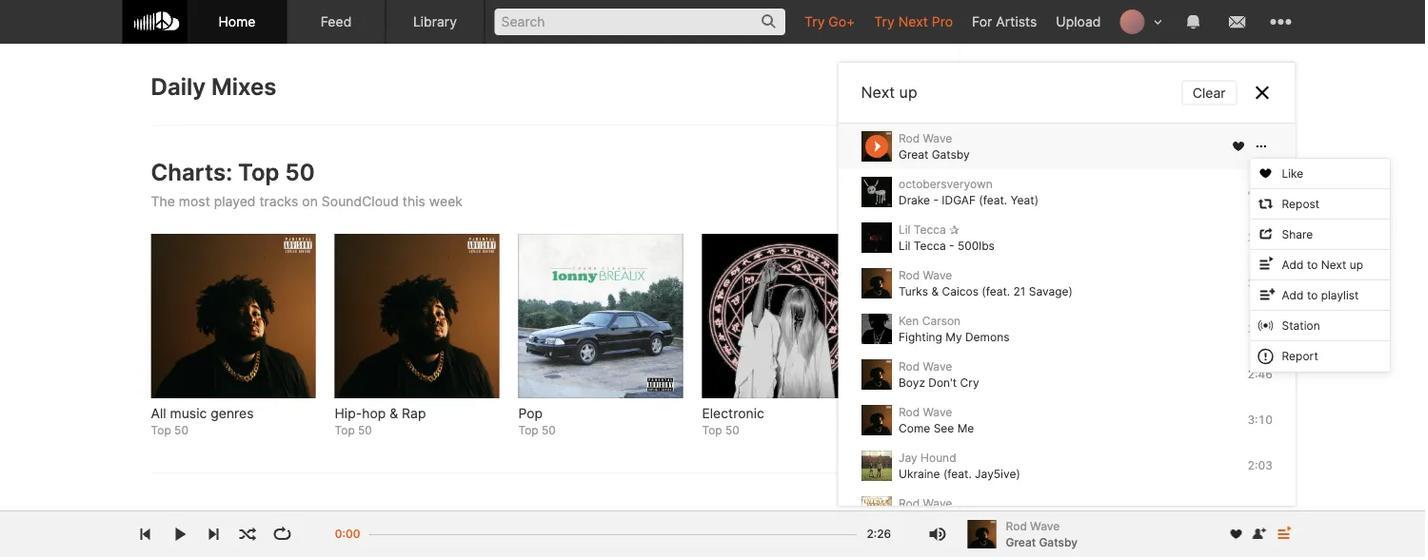 Task type: vqa. For each thing, say whether or not it's contained in the screenshot.
wave in the Rod Wave Boyz Don't Cry
yes



Task type: describe. For each thing, give the bounding box(es) containing it.
rod for come see me
[[898, 406, 919, 420]]

fighting my demons element
[[861, 314, 892, 345]]

electronic top 50
[[702, 406, 764, 438]]

1 horizontal spatial great gatsby link
[[1006, 535, 1078, 552]]

for artists link
[[963, 0, 1047, 43]]

try for try next pro
[[874, 13, 895, 30]]

come see me element
[[861, 406, 892, 436]]

ken carson fighting my demons
[[898, 314, 1009, 344]]

hop
[[362, 406, 386, 422]]

1 vertical spatial great gatsby element
[[968, 521, 996, 549]]

sell
[[1071, 181, 1091, 195]]

ukraine
[[898, 467, 940, 481]]

station
[[1282, 319, 1320, 333]]

daily
[[151, 73, 206, 101]]

legal link
[[989, 181, 1018, 195]]

me
[[957, 422, 974, 436]]

jay hound link
[[898, 451, 956, 467]]

carson
[[922, 314, 960, 328]]

1 horizontal spatial great
[[1006, 536, 1036, 550]]

personal
[[1163, 181, 1210, 195]]

for artists
[[972, 13, 1037, 30]]

go+
[[829, 13, 855, 30]]

mixes
[[211, 73, 276, 101]]

come
[[898, 422, 930, 436]]

language: button
[[989, 250, 1116, 263]]

jay hound ukraine (feat. jay5ive)
[[898, 451, 1020, 481]]

Search search field
[[495, 9, 785, 35]]

electronic
[[702, 406, 764, 422]]

home
[[218, 13, 256, 30]]

2:26
[[867, 528, 891, 542]]

top inside the electronic top 50
[[702, 424, 722, 438]]

jay
[[898, 451, 917, 465]]

not
[[1049, 181, 1068, 195]]

top inside hip-hop & rap top 50
[[335, 424, 355, 438]]

do not sell or share my personal information link
[[989, 181, 1210, 211]]

clear
[[1193, 85, 1226, 101]]

report
[[1282, 350, 1318, 364]]

add for add to playlist
[[1282, 288, 1304, 302]]

top inside 'all music genres top 50'
[[151, 424, 171, 438]]

lil tecca ✰ link
[[898, 222, 959, 238]]

charts: for charts: top 50 the most played tracks on soundcloud this week
[[151, 159, 232, 187]]

wave for great gatsby
[[923, 132, 952, 145]]

turks
[[898, 285, 928, 298]]

global beats top 50
[[886, 406, 965, 438]]

come see me link
[[898, 422, 974, 436]]

0 horizontal spatial great gatsby element
[[861, 131, 892, 162]]

charts: for charts: new & hot
[[151, 507, 232, 535]]

share button
[[1251, 220, 1390, 250]]

lil tecca - 500lbs element
[[861, 223, 892, 253]]

tracks
[[259, 194, 298, 210]]

charts language:
[[989, 229, 1049, 263]]

rod for boyz don't cry
[[898, 360, 919, 374]]

add to next up button
[[1251, 250, 1390, 281]]

2:27
[[1247, 231, 1272, 245]]

rod wave link for turks & caicos (feat. 21 savage)
[[898, 268, 952, 284]]

4:20
[[1247, 185, 1272, 199]]

this
[[402, 194, 426, 210]]

rod wave come see me
[[898, 406, 974, 436]]

ken carson link
[[898, 313, 960, 329]]

the
[[151, 194, 175, 210]]

lil tecca ✰ lil tecca - 500lbs
[[898, 223, 994, 253]]

rod wave 2:33
[[898, 497, 1272, 519]]

next up image
[[1272, 524, 1295, 546]]

0 vertical spatial great gatsby link
[[898, 148, 969, 161]]

feed
[[321, 13, 352, 30]]

gatsby for great gatsby link to the top
[[931, 148, 969, 161]]

21
[[1013, 285, 1025, 298]]

rod wave link for great gatsby
[[898, 131, 952, 147]]

top 50: all music genres element
[[151, 234, 316, 399]]

boyz don't cry link
[[898, 376, 979, 390]]

caicos
[[942, 285, 978, 298]]

bob builder's avatar element
[[1120, 10, 1145, 34]]

3:10
[[1247, 414, 1272, 427]]

like button
[[1251, 159, 1390, 189]]

boyz
[[898, 376, 925, 390]]

& for hip-hop & rap top 50
[[390, 406, 398, 422]]

top inside global beats top 50
[[886, 424, 906, 438]]

add to playlist
[[1282, 288, 1359, 302]]

rod wave great gatsby for rightmost great gatsby link
[[1006, 520, 1078, 550]]

all music genres link
[[151, 405, 316, 423]]

rod inside rod wave 2:33
[[898, 497, 919, 511]]

charts: new & hot
[[151, 507, 351, 535]]

station button
[[1251, 311, 1390, 342]]

top 50: electronic element
[[702, 234, 867, 399]]

0:00
[[335, 528, 360, 542]]

- inside lil tecca ✰ lil tecca - 500lbs
[[949, 239, 954, 253]]

global
[[886, 406, 926, 422]]

next up
[[861, 83, 917, 102]]

add to playlist button
[[1251, 281, 1390, 311]]

hound
[[920, 451, 956, 465]]

add for add to next up
[[1282, 258, 1304, 272]]

(feat. inside rod wave turks & caicos (feat. 21 savage)
[[981, 285, 1010, 298]]

50 inside the pop top 50
[[542, 424, 556, 438]]

lil tecca - 500lbs link
[[898, 239, 994, 253]]

try for try go+
[[804, 13, 825, 30]]

hip-
[[335, 406, 362, 422]]

top 50: global beats element
[[886, 234, 1050, 399]]

(feat. inside jay hound ukraine (feat. jay5ive)
[[943, 467, 971, 481]]

2 lil from the top
[[898, 239, 910, 253]]

50 inside global beats top 50
[[909, 424, 923, 438]]

see
[[933, 422, 954, 436]]

drake - idgaf (feat. yeat) element
[[861, 177, 892, 208]]

2:03
[[1247, 459, 1272, 473]]

octobersveryown
[[898, 177, 992, 191]]

rod wave great gatsby for great gatsby link to the top
[[898, 132, 969, 161]]

top 50: pop element
[[518, 234, 683, 399]]

week
[[429, 194, 463, 210]]

500lbs
[[957, 239, 994, 253]]

- inside octobersveryown drake - idgaf (feat. yeat)
[[933, 193, 938, 207]]

upload
[[1056, 13, 1101, 30]]

top inside charts: top 50 the most played tracks on soundcloud this week
[[238, 159, 280, 187]]

try next pro link
[[865, 0, 963, 43]]

3:23
[[1247, 277, 1272, 290]]

boyz don't cry element
[[861, 360, 892, 390]]

add to next up
[[1282, 258, 1363, 272]]



Task type: locate. For each thing, give the bounding box(es) containing it.
& right hop
[[390, 406, 398, 422]]

do
[[1030, 181, 1045, 195]]

my left "personal"
[[1143, 181, 1160, 195]]

rod inside rod wave come see me
[[898, 406, 919, 420]]

charts
[[989, 229, 1025, 243]]

& inside hip-hop & rap top 50
[[390, 406, 398, 422]]

1 horizontal spatial up
[[1350, 258, 1363, 272]]

report button
[[1251, 342, 1390, 372]]

1 horizontal spatial next
[[898, 13, 928, 30]]

2:33
[[1247, 505, 1272, 519]]

0 vertical spatial great
[[898, 148, 928, 161]]

great gatsby element
[[861, 131, 892, 162], [968, 521, 996, 549]]

rod wave great gatsby
[[898, 132, 969, 161], [1006, 520, 1078, 550]]

top down the electronic
[[702, 424, 722, 438]]

repost
[[1282, 197, 1320, 211]]

top inside the pop top 50
[[518, 424, 539, 438]]

wave inside rod wave come see me
[[923, 406, 952, 420]]

rod down jay5ive)
[[1006, 520, 1027, 534]]

✰
[[949, 223, 959, 237]]

2 charts: from the top
[[151, 507, 232, 535]]

hip-hop & rap link
[[335, 405, 499, 423]]

0 vertical spatial up
[[899, 83, 917, 102]]

wave down rod wave 2:33
[[1030, 520, 1060, 534]]

1 vertical spatial -
[[949, 239, 954, 253]]

50 inside charts: top 50 the most played tracks on soundcloud this week
[[285, 159, 315, 187]]

rod inside the rod wave boyz don't cry
[[898, 360, 919, 374]]

& left hot
[[293, 507, 308, 535]]

1 vertical spatial lil
[[898, 239, 910, 253]]

next down "try next pro"
[[861, 83, 895, 102]]

try next pro
[[874, 13, 953, 30]]

pro
[[932, 13, 953, 30]]

1 vertical spatial next
[[861, 83, 895, 102]]

rod wave great gatsby up octobersveryown
[[898, 132, 969, 161]]

rod
[[898, 132, 919, 145], [898, 269, 919, 282], [898, 360, 919, 374], [898, 406, 919, 420], [898, 497, 919, 511], [1006, 520, 1027, 534]]

artists
[[996, 13, 1037, 30]]

rod up the turks
[[898, 269, 919, 282]]

wave up octobersveryown
[[923, 132, 952, 145]]

next inside button
[[1321, 258, 1347, 272]]

wave up caicos
[[923, 269, 952, 282]]

my
[[1143, 181, 1160, 195], [945, 330, 962, 344]]

1 horizontal spatial try
[[874, 13, 895, 30]]

0 horizontal spatial gatsby
[[931, 148, 969, 161]]

50 up the on
[[285, 159, 315, 187]]

feed link
[[287, 0, 386, 44]]

idgaf
[[941, 193, 975, 207]]

0 horizontal spatial next
[[861, 83, 895, 102]]

2 to from the top
[[1307, 288, 1318, 302]]

1 tecca from the top
[[913, 223, 946, 237]]

rod for great gatsby
[[898, 132, 919, 145]]

& right the turks
[[931, 285, 938, 298]]

0 vertical spatial add
[[1282, 258, 1304, 272]]

wave up boyz don't cry link at the right
[[923, 360, 952, 374]]

wave
[[923, 132, 952, 145], [923, 269, 952, 282], [923, 360, 952, 374], [923, 406, 952, 420], [923, 497, 952, 511], [1030, 520, 1060, 534]]

None search field
[[485, 0, 795, 43]]

50 down the electronic
[[725, 424, 740, 438]]

charts: inside charts: top 50 the most played tracks on soundcloud this week
[[151, 159, 232, 187]]

1 charts: from the top
[[151, 159, 232, 187]]

50 inside the electronic top 50
[[725, 424, 740, 438]]

add down share 'popup button'
[[1282, 258, 1304, 272]]

1 vertical spatial share
[[1282, 228, 1313, 241]]

octobersveryown drake - idgaf (feat. yeat)
[[898, 177, 1038, 207]]

ken
[[898, 314, 919, 328]]

1 vertical spatial my
[[945, 330, 962, 344]]

wave for turks & caicos (feat. 21 savage)
[[923, 269, 952, 282]]

daily mixes
[[151, 73, 276, 101]]

try go+ link
[[795, 0, 865, 43]]

great gatsby link up octobersveryown
[[898, 148, 969, 161]]

&
[[931, 285, 938, 298], [390, 406, 398, 422], [293, 507, 308, 535]]

1 horizontal spatial -
[[949, 239, 954, 253]]

2 horizontal spatial next
[[1321, 258, 1347, 272]]

1 vertical spatial to
[[1307, 288, 1318, 302]]

rod wave link for come see me
[[898, 405, 952, 421]]

next up playlist
[[1321, 258, 1347, 272]]

wave for come see me
[[923, 406, 952, 420]]

my inside do not sell or share my personal information
[[1143, 181, 1160, 195]]

0 vertical spatial next
[[898, 13, 928, 30]]

playlist
[[1321, 288, 1359, 302]]

50 down the 'music'
[[174, 424, 188, 438]]

or
[[1094, 181, 1105, 195]]

great gatsby link down rod wave 2:33
[[1006, 535, 1078, 552]]

fighting
[[898, 330, 942, 344]]

legal
[[989, 181, 1018, 195]]

0 vertical spatial my
[[1143, 181, 1160, 195]]

0 vertical spatial share
[[1108, 181, 1140, 195]]

yeat)
[[1010, 193, 1038, 207]]

50 down 'pop'
[[542, 424, 556, 438]]

1 vertical spatial charts:
[[151, 507, 232, 535]]

great gatsby element down jay5ive)
[[968, 521, 996, 549]]

wave for boyz don't cry
[[923, 360, 952, 374]]

0 horizontal spatial great
[[898, 148, 928, 161]]

tecca
[[913, 223, 946, 237], [913, 239, 946, 253]]

rod wave link for boyz don't cry
[[898, 359, 952, 375]]

cry
[[960, 376, 979, 390]]

0 vertical spatial (feat.
[[979, 193, 1007, 207]]

ukraine (feat. jay5ive) link
[[898, 467, 1020, 481]]

2 vertical spatial next
[[1321, 258, 1347, 272]]

tecca down lil tecca ✰ link
[[913, 239, 946, 253]]

rod wave great gatsby down rod wave 2:33
[[1006, 520, 1078, 550]]

great gatsby link
[[898, 148, 969, 161], [1006, 535, 1078, 552]]

1 horizontal spatial gatsby
[[1039, 536, 1078, 550]]

50
[[285, 159, 315, 187], [174, 424, 188, 438], [358, 424, 372, 438], [542, 424, 556, 438], [725, 424, 740, 438], [909, 424, 923, 438]]

drake
[[898, 193, 930, 207]]

& inside rod wave turks & caicos (feat. 21 savage)
[[931, 285, 938, 298]]

0 vertical spatial lil
[[898, 223, 910, 237]]

1 horizontal spatial share
[[1282, 228, 1313, 241]]

genres
[[211, 406, 254, 422]]

demons
[[965, 330, 1009, 344]]

great gatsby element up the drake - idgaf (feat. yeat) element
[[861, 131, 892, 162]]

share right the or
[[1108, 181, 1140, 195]]

0 vertical spatial tecca
[[913, 223, 946, 237]]

- down octobersveryown link
[[933, 193, 938, 207]]

for
[[972, 13, 992, 30]]

to left playlist
[[1307, 288, 1318, 302]]

0 vertical spatial gatsby
[[931, 148, 969, 161]]

top down hip- on the bottom left of page
[[335, 424, 355, 438]]

1 horizontal spatial rod wave great gatsby
[[1006, 520, 1078, 550]]

try right "go+"
[[874, 13, 895, 30]]

0 horizontal spatial -
[[933, 193, 938, 207]]

0 horizontal spatial try
[[804, 13, 825, 30]]

& for charts: new & hot
[[293, 507, 308, 535]]

tecca up lil tecca - 500lbs link
[[913, 223, 946, 237]]

to down share 'popup button'
[[1307, 258, 1318, 272]]

pop top 50
[[518, 406, 556, 438]]

charts: left new
[[151, 507, 232, 535]]

rod wave link
[[898, 131, 952, 147], [898, 268, 952, 284], [898, 359, 952, 375], [898, 405, 952, 421], [898, 496, 952, 512], [1006, 519, 1218, 535]]

1 to from the top
[[1307, 258, 1318, 272]]

library
[[413, 13, 457, 30]]

gatsby
[[931, 148, 969, 161], [1039, 536, 1078, 550]]

0 vertical spatial to
[[1307, 258, 1318, 272]]

great down jay5ive)
[[1006, 536, 1036, 550]]

octobersveryown link
[[898, 176, 992, 192]]

2 horizontal spatial &
[[931, 285, 938, 298]]

gatsby up octobersveryown
[[931, 148, 969, 161]]

0 horizontal spatial rod wave great gatsby
[[898, 132, 969, 161]]

don't
[[928, 376, 956, 390]]

rod down ukraine
[[898, 497, 919, 511]]

my down carson
[[945, 330, 962, 344]]

gatsby down rod wave 2:33
[[1039, 536, 1078, 550]]

0 vertical spatial great gatsby element
[[861, 131, 892, 162]]

repost button
[[1251, 189, 1390, 220]]

wave inside rod wave 2:33
[[923, 497, 952, 511]]

rod up boyz
[[898, 360, 919, 374]]

50 inside hip-hop & rap top 50
[[358, 424, 372, 438]]

(feat.
[[979, 193, 1007, 207], [981, 285, 1010, 298], [943, 467, 971, 481]]

to for playlist
[[1307, 288, 1318, 302]]

music
[[170, 406, 207, 422]]

1 horizontal spatial &
[[390, 406, 398, 422]]

next
[[898, 13, 928, 30], [861, 83, 895, 102], [1321, 258, 1347, 272]]

1 vertical spatial tecca
[[913, 239, 946, 253]]

hip-hop & rap top 50
[[335, 406, 426, 438]]

50 down hop
[[358, 424, 372, 438]]

1 vertical spatial great
[[1006, 536, 1036, 550]]

all
[[151, 406, 166, 422]]

pop
[[518, 406, 543, 422]]

jay5ive)
[[975, 467, 1020, 481]]

1 vertical spatial gatsby
[[1039, 536, 1078, 550]]

2 tecca from the top
[[913, 239, 946, 253]]

savage)
[[1028, 285, 1072, 298]]

charts:
[[151, 159, 232, 187], [151, 507, 232, 535]]

add up station
[[1282, 288, 1304, 302]]

upload link
[[1047, 0, 1111, 43]]

1 horizontal spatial great gatsby element
[[968, 521, 996, 549]]

up up playlist
[[1350, 258, 1363, 272]]

global beats link
[[886, 405, 1050, 423]]

1 vertical spatial up
[[1350, 258, 1363, 272]]

top down 'pop'
[[518, 424, 539, 438]]

50 inside 'all music genres top 50'
[[174, 424, 188, 438]]

0 horizontal spatial my
[[945, 330, 962, 344]]

share down repost
[[1282, 228, 1313, 241]]

2 vertical spatial (feat.
[[943, 467, 971, 481]]

fighting my demons link
[[898, 330, 1009, 344]]

top up tracks
[[238, 159, 280, 187]]

try
[[804, 13, 825, 30], [874, 13, 895, 30]]

played
[[214, 194, 256, 210]]

progress bar
[[370, 526, 857, 557]]

(feat. inside octobersveryown drake - idgaf (feat. yeat)
[[979, 193, 1007, 207]]

-
[[933, 193, 938, 207], [949, 239, 954, 253]]

top 50: hip-hop & rap element
[[335, 234, 499, 399]]

turks & caicos (feat. 21 savage) link
[[898, 285, 1072, 298]]

pop link
[[518, 405, 683, 423]]

0 vertical spatial -
[[933, 193, 938, 207]]

1 lil from the top
[[898, 223, 910, 237]]

information
[[989, 197, 1051, 211]]

my inside ken carson fighting my demons
[[945, 330, 962, 344]]

share inside 'popup button'
[[1282, 228, 1313, 241]]

1 horizontal spatial my
[[1143, 181, 1160, 195]]

home link
[[188, 0, 287, 44]]

call your friends element
[[861, 497, 892, 527]]

top down the all
[[151, 424, 171, 438]]

wave down ukraine
[[923, 497, 952, 511]]

0 vertical spatial charts:
[[151, 159, 232, 187]]

next left 'pro'
[[898, 13, 928, 30]]

rod inside rod wave turks & caicos (feat. 21 savage)
[[898, 269, 919, 282]]

charts: up the most
[[151, 159, 232, 187]]

0 horizontal spatial &
[[293, 507, 308, 535]]

0 horizontal spatial great gatsby link
[[898, 148, 969, 161]]

rod for turks & caicos (feat. 21 savage)
[[898, 269, 919, 282]]

1 vertical spatial &
[[390, 406, 398, 422]]

1 try from the left
[[804, 13, 825, 30]]

top down global
[[886, 424, 906, 438]]

clear button
[[1182, 80, 1237, 105]]

ukraine (feat. jay5ive) element
[[861, 451, 892, 482]]

electronic link
[[702, 405, 867, 423]]

0 horizontal spatial up
[[899, 83, 917, 102]]

share inside do not sell or share my personal information
[[1108, 181, 1140, 195]]

gatsby for rightmost great gatsby link
[[1039, 536, 1078, 550]]

to for next
[[1307, 258, 1318, 272]]

rod down "next up"
[[898, 132, 919, 145]]

up down try next pro link
[[899, 83, 917, 102]]

try left "go+"
[[804, 13, 825, 30]]

1 add from the top
[[1282, 258, 1304, 272]]

- down ✰
[[949, 239, 954, 253]]

0 horizontal spatial share
[[1108, 181, 1140, 195]]

1 vertical spatial rod wave great gatsby
[[1006, 520, 1078, 550]]

rap
[[402, 406, 426, 422]]

wave up come see me link
[[923, 406, 952, 420]]

up inside button
[[1350, 258, 1363, 272]]

language:
[[989, 250, 1046, 263]]

1 vertical spatial (feat.
[[981, 285, 1010, 298]]

0 vertical spatial rod wave great gatsby
[[898, 132, 969, 161]]

great up octobersveryown
[[898, 148, 928, 161]]

all music genres top 50
[[151, 406, 254, 438]]

2 vertical spatial &
[[293, 507, 308, 535]]

2 try from the left
[[874, 13, 895, 30]]

0 vertical spatial &
[[931, 285, 938, 298]]

1 vertical spatial add
[[1282, 288, 1304, 302]]

wave inside rod wave turks & caicos (feat. 21 savage)
[[923, 269, 952, 282]]

1 vertical spatial great gatsby link
[[1006, 535, 1078, 552]]

do not sell or share my personal information
[[989, 181, 1210, 211]]

try go+
[[804, 13, 855, 30]]

2 add from the top
[[1282, 288, 1304, 302]]

rod up come
[[898, 406, 919, 420]]

wave inside the rod wave boyz don't cry
[[923, 360, 952, 374]]

turks & caicos (feat. 21 savage) element
[[861, 268, 892, 299]]

50 down global
[[909, 424, 923, 438]]



